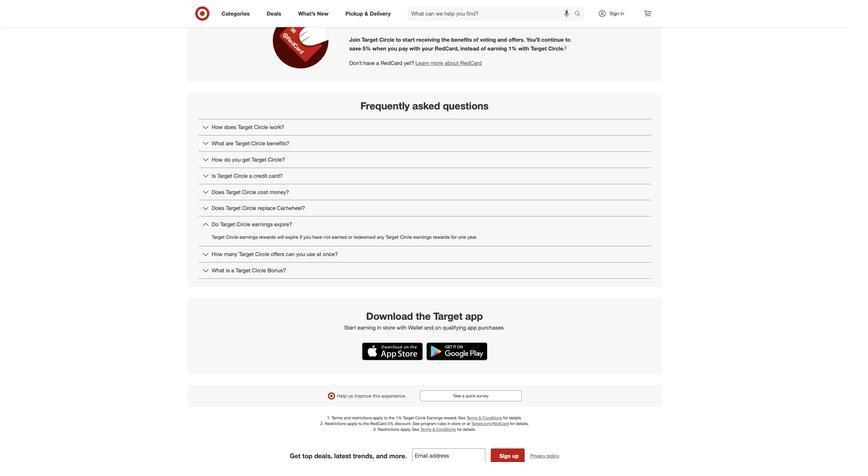 Task type: vqa. For each thing, say whether or not it's contained in the screenshot.
'26' for 26 star ratings
no



Task type: describe. For each thing, give the bounding box(es) containing it.
categories
[[222, 10, 250, 17]]

do
[[212, 221, 219, 228]]

more.
[[389, 452, 407, 460]]

does for does target circle cost money?
[[212, 189, 224, 195]]

top
[[302, 452, 312, 460]]

do target circle earnings expire?
[[212, 221, 292, 228]]

for left one
[[451, 234, 457, 240]]

credit
[[254, 172, 267, 179]]

0 horizontal spatial apply
[[348, 421, 357, 426]]

you inside 'dropdown button'
[[296, 251, 305, 258]]

with inside download the target app start earning in store with wallet and on qualifying app purchases.
[[397, 324, 407, 331]]

or inside 1. terms and restrictions apply to the 1% target circle earnings reward. see terms & conditions for details. 2. restrictions apply to the redcard 5% discount. see program rules in store or at target.com/redcard for details. 3. restrictions apply. see terms & conditions for details.
[[462, 421, 466, 426]]

download on the appstore image
[[362, 343, 423, 361]]

0 horizontal spatial conditions
[[436, 427, 456, 432]]

new
[[317, 10, 329, 17]]

how for how does target circle work?
[[212, 124, 223, 131]]

earnings down do target circle earnings expire? 'dropdown button'
[[413, 234, 432, 240]]

are
[[226, 140, 234, 147]]

& inside pickup & delivery link
[[365, 10, 368, 17]]

help us improve this experience.
[[337, 393, 406, 399]]

delivery
[[370, 10, 391, 17]]

circle.
[[548, 45, 565, 52]]

what for what is a target circle bonus?
[[212, 267, 224, 274]]

is
[[226, 267, 230, 274]]

what's new
[[298, 10, 329, 17]]

is target circle a credit card? button
[[198, 168, 651, 184]]

1 vertical spatial see
[[413, 421, 420, 426]]

asked
[[412, 100, 440, 112]]

year.
[[467, 234, 477, 240]]

store inside download the target app start earning in store with wallet and on qualifying app purchases.
[[383, 324, 395, 331]]

1% inside 1. terms and restrictions apply to the 1% target circle earnings reward. see terms & conditions for details. 2. restrictions apply to the redcard 5% discount. see program rules in store or at target.com/redcard for details. 3. restrictions apply. see terms & conditions for details.
[[396, 416, 402, 421]]

work?
[[270, 124, 284, 131]]

save
[[349, 45, 361, 52]]

have a redcard™?
[[349, 17, 436, 29]]

redcard down "instead"
[[460, 60, 482, 67]]

target right many
[[239, 251, 254, 258]]

cost
[[258, 189, 268, 195]]

2 vertical spatial see
[[412, 427, 419, 432]]

circle inside does target circle cost money? dropdown button
[[242, 189, 256, 195]]

not
[[324, 234, 331, 240]]

to down the restrictions
[[359, 421, 362, 426]]

qualifying
[[443, 324, 466, 331]]

and left more.
[[376, 452, 387, 460]]

target right is
[[217, 172, 232, 179]]

5% inside 1. terms and restrictions apply to the 1% target circle earnings reward. see terms & conditions for details. 2. restrictions apply to the redcard 5% discount. see program rules in store or at target.com/redcard for details. 3. restrictions apply. see terms & conditions for details.
[[388, 421, 394, 426]]

what is a target circle bonus? button
[[198, 263, 651, 279]]

circle?
[[268, 156, 285, 163]]

to up pay
[[396, 36, 401, 43]]

at inside 'dropdown button'
[[317, 251, 321, 258]]

target right do
[[220, 221, 235, 228]]

0 vertical spatial conditions
[[482, 416, 502, 421]]

sign for sign up
[[499, 453, 511, 460]]

pickup & delivery link
[[340, 6, 399, 21]]

pickup
[[345, 10, 363, 17]]

what are target circle benefits?
[[212, 140, 289, 147]]

target down is target circle a credit card?
[[226, 189, 241, 195]]

trends,
[[353, 452, 374, 460]]

earnings inside 'dropdown button'
[[252, 221, 273, 228]]

any
[[377, 234, 384, 240]]

quick
[[466, 393, 475, 399]]

a inside button
[[462, 393, 465, 399]]

sign in link
[[592, 6, 635, 21]]

wallet
[[408, 324, 423, 331]]

a down when
[[376, 60, 379, 67]]

voting
[[480, 36, 496, 43]]

2 horizontal spatial in
[[620, 11, 624, 16]]

how do you get target circle? button
[[198, 152, 651, 168]]

1 vertical spatial restrictions
[[378, 427, 399, 432]]

purchases.
[[478, 324, 505, 331]]

2
[[565, 45, 567, 49]]

target down the you'll
[[531, 45, 547, 52]]

the down experience.
[[389, 416, 395, 421]]

how does target circle work?
[[212, 124, 284, 131]]

about
[[445, 60, 459, 67]]

5% inside join target circle to start receiving the benefits of voting and offers. you'll continue to save 5% when you pay with your redcard, instead of earning 1% with target circle.
[[363, 45, 371, 52]]

privacy
[[530, 453, 545, 459]]

does target circle cost money? button
[[198, 184, 651, 200]]

for right target.com/redcard link
[[510, 421, 515, 426]]

terms & conditions link for 3. restrictions apply. see
[[420, 427, 456, 432]]

pay
[[399, 45, 408, 52]]

2 vertical spatial &
[[432, 427, 435, 432]]

1 vertical spatial have
[[312, 234, 322, 240]]

offers.
[[509, 36, 525, 43]]

apply.
[[400, 427, 411, 432]]

what's new link
[[292, 6, 337, 21]]

the inside download the target app start earning in store with wallet and on qualifying app purchases.
[[416, 310, 431, 322]]

more
[[431, 60, 443, 67]]

redcard left yet? at the left top of the page
[[381, 60, 402, 67]]

0 vertical spatial details.
[[509, 416, 522, 421]]

start
[[403, 36, 415, 43]]

how many target circle offers can you use at once?
[[212, 251, 338, 258]]

3.
[[373, 427, 377, 432]]

on
[[435, 324, 441, 331]]

and inside 1. terms and restrictions apply to the 1% target circle earnings reward. see terms & conditions for details. 2. restrictions apply to the redcard 5% discount. see program rules in store or at target.com/redcard for details. 3. restrictions apply. see terms & conditions for details.
[[344, 416, 351, 421]]

what is a target circle bonus?
[[212, 267, 286, 274]]

join
[[349, 36, 360, 43]]

privacy policy link
[[530, 453, 559, 460]]

What can we help you find? suggestions appear below search field
[[407, 6, 576, 21]]

have
[[349, 17, 373, 29]]

store inside 1. terms and restrictions apply to the 1% target circle earnings reward. see terms & conditions for details. 2. restrictions apply to the redcard 5% discount. see program rules in store or at target.com/redcard for details. 3. restrictions apply. see terms & conditions for details.
[[452, 421, 461, 426]]

2.
[[320, 421, 324, 426]]

earning inside join target circle to start receiving the benefits of voting and offers. you'll continue to save 5% when you pay with your redcard, instead of earning 1% with target circle.
[[487, 45, 507, 52]]

1 rewards from the left
[[259, 234, 276, 240]]

redcard,
[[435, 45, 459, 52]]

1. terms and restrictions apply to the 1% target circle earnings reward. see terms & conditions for details. 2. restrictions apply to the redcard 5% discount. see program rules in store or at target.com/redcard for details. 3. restrictions apply. see terms & conditions for details.
[[320, 416, 529, 432]]

frequently
[[360, 100, 410, 112]]

0 vertical spatial have
[[363, 60, 375, 67]]

many
[[224, 251, 237, 258]]

money?
[[270, 189, 289, 195]]

you inside dropdown button
[[232, 156, 241, 163]]

does target circle replace cartwheel? button
[[198, 200, 651, 216]]

start
[[344, 324, 356, 331]]

survey
[[477, 393, 489, 399]]

at inside 1. terms and restrictions apply to the 1% target circle earnings reward. see terms & conditions for details. 2. restrictions apply to the redcard 5% discount. see program rules in store or at target.com/redcard for details. 3. restrictions apply. see terms & conditions for details.
[[467, 421, 470, 426]]

one
[[458, 234, 466, 240]]

earned
[[332, 234, 347, 240]]

circle inside what is a target circle bonus? dropdown button
[[252, 267, 266, 274]]

rules
[[437, 421, 446, 426]]

do
[[224, 156, 231, 163]]

you'll
[[526, 36, 540, 43]]

you right if at left
[[303, 234, 311, 240]]

1 horizontal spatial with
[[409, 45, 420, 52]]

target right are
[[235, 140, 250, 147]]

take a quick survey button
[[420, 391, 522, 402]]

target.com/redcard
[[471, 421, 509, 426]]

the inside join target circle to start receiving the benefits of voting and offers. you'll continue to save 5% when you pay with your redcard, instead of earning 1% with target circle.
[[441, 36, 450, 43]]

up
[[512, 453, 519, 460]]

will
[[277, 234, 284, 240]]

circle inside do target circle earnings expire? 'dropdown button'
[[236, 221, 250, 228]]

1 horizontal spatial terms
[[420, 427, 431, 432]]

sign for sign in
[[610, 11, 619, 16]]

circle inside join target circle to start receiving the benefits of voting and offers. you'll continue to save 5% when you pay with your redcard, instead of earning 1% with target circle.
[[379, 36, 394, 43]]

pickup & delivery
[[345, 10, 391, 17]]



Task type: locate. For each thing, give the bounding box(es) containing it.
this
[[373, 393, 380, 399]]

1 horizontal spatial in
[[447, 421, 451, 426]]

1 vertical spatial terms & conditions link
[[420, 427, 456, 432]]

have left not
[[312, 234, 322, 240]]

with down offers.
[[518, 45, 529, 52]]

circle up when
[[379, 36, 394, 43]]

target down does target circle cost money?
[[226, 205, 241, 212]]

and left the restrictions
[[344, 416, 351, 421]]

improve
[[354, 393, 371, 399]]

& up target.com/redcard
[[479, 416, 481, 421]]

what inside dropdown button
[[212, 140, 224, 147]]

deals
[[267, 10, 281, 17]]

to
[[396, 36, 401, 43], [565, 36, 571, 43], [384, 416, 388, 421], [359, 421, 362, 426]]

earnings down does target circle replace cartwheel?
[[252, 221, 273, 228]]

2 vertical spatial how
[[212, 251, 223, 258]]

1% down offers.
[[509, 45, 517, 52]]

does inside dropdown button
[[212, 205, 224, 212]]

2 does from the top
[[212, 205, 224, 212]]

store down reward. on the bottom
[[452, 421, 461, 426]]

receiving
[[416, 36, 440, 43]]

1 vertical spatial of
[[481, 45, 486, 52]]

circle inside does target circle replace cartwheel? dropdown button
[[242, 205, 256, 212]]

0 vertical spatial of
[[473, 36, 479, 43]]

1 vertical spatial in
[[377, 324, 381, 331]]

earning
[[487, 45, 507, 52], [358, 324, 376, 331]]

0 vertical spatial terms & conditions link
[[467, 416, 502, 421]]

circle down does target circle replace cartwheel?
[[236, 221, 250, 228]]

0 vertical spatial in
[[620, 11, 624, 16]]

you inside join target circle to start receiving the benefits of voting and offers. you'll continue to save 5% when you pay with your redcard, instead of earning 1% with target circle.
[[388, 45, 397, 52]]

0 horizontal spatial restrictions
[[325, 421, 346, 426]]

don't have a redcard yet? learn more about redcard
[[349, 60, 482, 67]]

earnings down do target circle earnings expire?
[[240, 234, 258, 240]]

app
[[465, 310, 483, 322], [468, 324, 477, 331]]

how left many
[[212, 251, 223, 258]]

does inside dropdown button
[[212, 189, 224, 195]]

1 vertical spatial &
[[479, 416, 481, 421]]

restrictions down 1.
[[325, 421, 346, 426]]

and
[[497, 36, 507, 43], [424, 324, 434, 331], [344, 416, 351, 421], [376, 452, 387, 460]]

benefits?
[[267, 140, 289, 147]]

1 horizontal spatial have
[[363, 60, 375, 67]]

take
[[453, 393, 461, 399]]

0 horizontal spatial terms
[[332, 416, 343, 421]]

circle down do target circle earnings expire? 'dropdown button'
[[400, 234, 412, 240]]

1 vertical spatial conditions
[[436, 427, 456, 432]]

how inside "how do you get target circle?" dropdown button
[[212, 156, 223, 163]]

target.com/redcard link
[[471, 421, 509, 426]]

2 how from the top
[[212, 156, 223, 163]]

terms & conditions link down rules
[[420, 427, 456, 432]]

0 horizontal spatial at
[[317, 251, 321, 258]]

search button
[[571, 6, 588, 22]]

target up when
[[362, 36, 378, 43]]

cartwheel?
[[277, 205, 305, 212]]

terms & conditions link up target.com/redcard
[[467, 416, 502, 421]]

does for does target circle replace cartwheel?
[[212, 205, 224, 212]]

reward.
[[444, 416, 457, 421]]

discount.
[[395, 421, 412, 426]]

in inside download the target app start earning in store with wallet and on qualifying app purchases.
[[377, 324, 381, 331]]

do target circle earnings expire? button
[[198, 217, 651, 233]]

terms down program
[[420, 427, 431, 432]]

a left credit
[[249, 172, 252, 179]]

1%
[[509, 45, 517, 52], [396, 416, 402, 421]]

1 vertical spatial or
[[462, 421, 466, 426]]

with
[[409, 45, 420, 52], [518, 45, 529, 52], [397, 324, 407, 331]]

conditions down rules
[[436, 427, 456, 432]]

circle inside what are target circle benefits? dropdown button
[[251, 140, 265, 147]]

0 vertical spatial store
[[383, 324, 395, 331]]

download
[[366, 310, 413, 322]]

1 horizontal spatial at
[[467, 421, 470, 426]]

what left the is
[[212, 267, 224, 274]]

with down start
[[409, 45, 420, 52]]

target circle earnings rewards will expire if you have not earned or redeemed any target circle earnings rewards for one year.
[[212, 234, 477, 240]]

categories link
[[216, 6, 258, 21]]

what for what are target circle benefits?
[[212, 140, 224, 147]]

target inside download the target app start earning in store with wallet and on qualifying app purchases.
[[433, 310, 463, 322]]

circle inside how does target circle work? dropdown button
[[254, 124, 268, 131]]

how left do
[[212, 156, 223, 163]]

2 horizontal spatial &
[[479, 416, 481, 421]]

search
[[571, 11, 588, 17]]

1 what from the top
[[212, 140, 224, 147]]

1 vertical spatial 1%
[[396, 416, 402, 421]]

and left on
[[424, 324, 434, 331]]

& down program
[[432, 427, 435, 432]]

0 vertical spatial restrictions
[[325, 421, 346, 426]]

circle left cost
[[242, 189, 256, 195]]

join target circle to start receiving the benefits of voting and offers. you'll continue to save 5% when you pay with your redcard, instead of earning 1% with target circle.
[[349, 36, 571, 52]]

0 vertical spatial &
[[365, 10, 368, 17]]

0 vertical spatial see
[[458, 416, 465, 421]]

0 vertical spatial 5%
[[363, 45, 371, 52]]

get it on google play image
[[426, 343, 487, 361]]

circle inside the is target circle a credit card? dropdown button
[[234, 172, 248, 179]]

0 vertical spatial 1%
[[509, 45, 517, 52]]

the up wallet
[[416, 310, 431, 322]]

how for how many target circle offers can you use at once?
[[212, 251, 223, 258]]

experience.
[[382, 393, 406, 399]]

2 what from the top
[[212, 267, 224, 274]]

target up discount. at the left of page
[[403, 416, 414, 421]]

5% left discount. at the left of page
[[388, 421, 394, 426]]

or right rules
[[462, 421, 466, 426]]

2 link
[[565, 45, 567, 49]]

download the target app start earning in store with wallet and on qualifying app purchases.
[[344, 310, 505, 331]]

to down experience.
[[384, 416, 388, 421]]

1.
[[327, 416, 330, 421]]

how left does
[[212, 124, 223, 131]]

0 horizontal spatial of
[[473, 36, 479, 43]]

store down download
[[383, 324, 395, 331]]

terms
[[332, 416, 343, 421], [467, 416, 478, 421], [420, 427, 431, 432]]

0 horizontal spatial 5%
[[363, 45, 371, 52]]

1 vertical spatial how
[[212, 156, 223, 163]]

0 horizontal spatial &
[[365, 10, 368, 17]]

0 vertical spatial or
[[348, 234, 352, 240]]

can
[[286, 251, 295, 258]]

0 vertical spatial what
[[212, 140, 224, 147]]

redcard™?
[[384, 17, 436, 29]]

use
[[307, 251, 315, 258]]

0 vertical spatial sign
[[610, 11, 619, 16]]

1 horizontal spatial terms & conditions link
[[467, 416, 502, 421]]

1% up discount. at the left of page
[[396, 416, 402, 421]]

terms & conditions link for 1. terms and restrictions apply to the 1% target circle earnings reward. see
[[467, 416, 502, 421]]

1 horizontal spatial apply
[[373, 416, 383, 421]]

get
[[290, 452, 301, 460]]

2 rewards from the left
[[433, 234, 450, 240]]

0 horizontal spatial in
[[377, 324, 381, 331]]

privacy policy
[[530, 453, 559, 459]]

at left target.com/redcard link
[[467, 421, 470, 426]]

terms up target.com/redcard
[[467, 416, 478, 421]]

benefits
[[451, 36, 472, 43]]

2 vertical spatial details.
[[463, 427, 476, 432]]

bonus?
[[268, 267, 286, 274]]

restrictions
[[352, 416, 372, 421]]

2 horizontal spatial with
[[518, 45, 529, 52]]

details.
[[509, 416, 522, 421], [516, 421, 529, 426], [463, 427, 476, 432]]

0 horizontal spatial 1%
[[396, 416, 402, 421]]

& up have
[[365, 10, 368, 17]]

see right apply.
[[412, 427, 419, 432]]

circle down get
[[234, 172, 248, 179]]

questions
[[443, 100, 489, 112]]

1 horizontal spatial conditions
[[482, 416, 502, 421]]

app right qualifying
[[468, 324, 477, 331]]

learn
[[415, 60, 429, 67]]

circle down does target circle cost money?
[[242, 205, 256, 212]]

1% inside join target circle to start receiving the benefits of voting and offers. you'll continue to save 5% when you pay with your redcard, instead of earning 1% with target circle.
[[509, 45, 517, 52]]

None text field
[[412, 449, 485, 462]]

circle inside how many target circle offers can you use at once? 'dropdown button'
[[255, 251, 269, 258]]

0 vertical spatial does
[[212, 189, 224, 195]]

earning inside download the target app start earning in store with wallet and on qualifying app purchases.
[[358, 324, 376, 331]]

apply down the restrictions
[[348, 421, 357, 426]]

how inside how many target circle offers can you use at once? 'dropdown button'
[[212, 251, 223, 258]]

and inside join target circle to start receiving the benefits of voting and offers. you'll continue to save 5% when you pay with your redcard, instead of earning 1% with target circle.
[[497, 36, 507, 43]]

a down the delivery
[[375, 17, 381, 29]]

target down do
[[212, 234, 225, 240]]

0 horizontal spatial with
[[397, 324, 407, 331]]

does target circle cost money?
[[212, 189, 289, 195]]

1 horizontal spatial restrictions
[[378, 427, 399, 432]]

1 horizontal spatial &
[[432, 427, 435, 432]]

latest
[[334, 452, 351, 460]]

0 vertical spatial apply
[[373, 416, 383, 421]]

does down is
[[212, 189, 224, 195]]

target right the is
[[236, 267, 251, 274]]

redeemed
[[354, 234, 376, 240]]

you left pay
[[388, 45, 397, 52]]

of down voting
[[481, 45, 486, 52]]

or right "earned"
[[348, 234, 352, 240]]

deals,
[[314, 452, 332, 460]]

how does target circle work? button
[[198, 119, 651, 135]]

target inside dropdown button
[[252, 156, 266, 163]]

0 horizontal spatial earning
[[358, 324, 376, 331]]

how do you get target circle?
[[212, 156, 285, 163]]

deals link
[[261, 6, 290, 21]]

redcard up 3.
[[370, 421, 386, 426]]

restrictions right 3.
[[378, 427, 399, 432]]

1 vertical spatial store
[[452, 421, 461, 426]]

see right reward. on the bottom
[[458, 416, 465, 421]]

does up do
[[212, 205, 224, 212]]

0 vertical spatial how
[[212, 124, 223, 131]]

circle up program
[[415, 416, 426, 421]]

once?
[[323, 251, 338, 258]]

of up "instead"
[[473, 36, 479, 43]]

target right get
[[252, 156, 266, 163]]

0 horizontal spatial store
[[383, 324, 395, 331]]

redcard inside 1. terms and restrictions apply to the 1% target circle earnings reward. see terms & conditions for details. 2. restrictions apply to the redcard 5% discount. see program rules in store or at target.com/redcard for details. 3. restrictions apply. see terms & conditions for details.
[[370, 421, 386, 426]]

circle left bonus? at the bottom left
[[252, 267, 266, 274]]

have right don't
[[363, 60, 375, 67]]

terms right 1.
[[332, 416, 343, 421]]

a
[[375, 17, 381, 29], [376, 60, 379, 67], [249, 172, 252, 179], [231, 267, 234, 274], [462, 393, 465, 399]]

0 horizontal spatial terms & conditions link
[[420, 427, 456, 432]]

sign in
[[610, 11, 624, 16]]

1 horizontal spatial of
[[481, 45, 486, 52]]

is target circle a credit card?
[[212, 172, 283, 179]]

1 vertical spatial apply
[[348, 421, 357, 426]]

1 how from the top
[[212, 124, 223, 131]]

the up the redcard,
[[441, 36, 450, 43]]

3 how from the top
[[212, 251, 223, 258]]

rewards left one
[[433, 234, 450, 240]]

1 horizontal spatial 5%
[[388, 421, 394, 426]]

does
[[224, 124, 236, 131]]

the down the restrictions
[[363, 421, 369, 426]]

what are target circle benefits? button
[[198, 136, 651, 151]]

1 horizontal spatial store
[[452, 421, 461, 426]]

at right use
[[317, 251, 321, 258]]

you right do
[[232, 156, 241, 163]]

how for how do you get target circle?
[[212, 156, 223, 163]]

sign up
[[499, 453, 519, 460]]

0 vertical spatial earning
[[487, 45, 507, 52]]

conditions up target.com/redcard link
[[482, 416, 502, 421]]

a right take
[[462, 393, 465, 399]]

what left are
[[212, 140, 224, 147]]

0 horizontal spatial or
[[348, 234, 352, 240]]

1 vertical spatial earning
[[358, 324, 376, 331]]

does
[[212, 189, 224, 195], [212, 205, 224, 212]]

instead
[[460, 45, 479, 52]]

continue
[[541, 36, 564, 43]]

target inside 1. terms and restrictions apply to the 1% target circle earnings reward. see terms & conditions for details. 2. restrictions apply to the redcard 5% discount. see program rules in store or at target.com/redcard for details. 3. restrictions apply. see terms & conditions for details.
[[403, 416, 414, 421]]

0 horizontal spatial have
[[312, 234, 322, 240]]

sign inside button
[[499, 453, 511, 460]]

circle left work?
[[254, 124, 268, 131]]

1 vertical spatial what
[[212, 267, 224, 274]]

1 does from the top
[[212, 189, 224, 195]]

circle up many
[[226, 234, 238, 240]]

2 horizontal spatial terms
[[467, 416, 478, 421]]

how inside how does target circle work? dropdown button
[[212, 124, 223, 131]]

1 vertical spatial details.
[[516, 421, 529, 426]]

5% right the save
[[363, 45, 371, 52]]

at
[[317, 251, 321, 258], [467, 421, 470, 426]]

2 vertical spatial in
[[447, 421, 451, 426]]

1 horizontal spatial 1%
[[509, 45, 517, 52]]

1 horizontal spatial rewards
[[433, 234, 450, 240]]

circle inside 1. terms and restrictions apply to the 1% target circle earnings reward. see terms & conditions for details. 2. restrictions apply to the redcard 5% discount. see program rules in store or at target.com/redcard for details. 3. restrictions apply. see terms & conditions for details.
[[415, 416, 426, 421]]

1 horizontal spatial or
[[462, 421, 466, 426]]

and right voting
[[497, 36, 507, 43]]

sign up button
[[491, 449, 525, 462]]

for
[[451, 234, 457, 240], [503, 416, 508, 421], [510, 421, 515, 426], [457, 427, 462, 432]]

you left use
[[296, 251, 305, 258]]

and inside download the target app start earning in store with wallet and on qualifying app purchases.
[[424, 324, 434, 331]]

what inside dropdown button
[[212, 267, 224, 274]]

take a quick survey
[[453, 393, 489, 399]]

1 vertical spatial does
[[212, 205, 224, 212]]

earning down voting
[[487, 45, 507, 52]]

circle left offers in the bottom of the page
[[255, 251, 269, 258]]

&
[[365, 10, 368, 17], [479, 416, 481, 421], [432, 427, 435, 432]]

1 vertical spatial app
[[468, 324, 477, 331]]

app up "purchases."
[[465, 310, 483, 322]]

replace
[[258, 205, 276, 212]]

target
[[362, 36, 378, 43], [531, 45, 547, 52], [238, 124, 253, 131], [235, 140, 250, 147], [252, 156, 266, 163], [217, 172, 232, 179], [226, 189, 241, 195], [226, 205, 241, 212], [220, 221, 235, 228], [212, 234, 225, 240], [386, 234, 399, 240], [239, 251, 254, 258], [236, 267, 251, 274], [433, 310, 463, 322], [403, 416, 414, 421]]

a right the is
[[231, 267, 234, 274]]

earning right start
[[358, 324, 376, 331]]

1 horizontal spatial sign
[[610, 11, 619, 16]]

if
[[300, 234, 302, 240]]

1 vertical spatial at
[[467, 421, 470, 426]]

0 vertical spatial app
[[465, 310, 483, 322]]

1 vertical spatial 5%
[[388, 421, 394, 426]]

for down reward. on the bottom
[[457, 427, 462, 432]]

policy
[[547, 453, 559, 459]]

0 vertical spatial at
[[317, 251, 321, 258]]

rewards left will
[[259, 234, 276, 240]]

in inside 1. terms and restrictions apply to the 1% target circle earnings reward. see terms & conditions for details. 2. restrictions apply to the redcard 5% discount. see program rules in store or at target.com/redcard for details. 3. restrictions apply. see terms & conditions for details.
[[447, 421, 451, 426]]

target right does
[[238, 124, 253, 131]]

circle up the how do you get target circle?
[[251, 140, 265, 147]]

to up 2 link
[[565, 36, 571, 43]]

for up target.com/redcard link
[[503, 416, 508, 421]]

target up qualifying
[[433, 310, 463, 322]]

target right any
[[386, 234, 399, 240]]

get top deals, latest trends, and more.
[[290, 452, 407, 460]]

0 horizontal spatial rewards
[[259, 234, 276, 240]]

1 vertical spatial sign
[[499, 453, 511, 460]]

1 horizontal spatial earning
[[487, 45, 507, 52]]

0 horizontal spatial sign
[[499, 453, 511, 460]]



